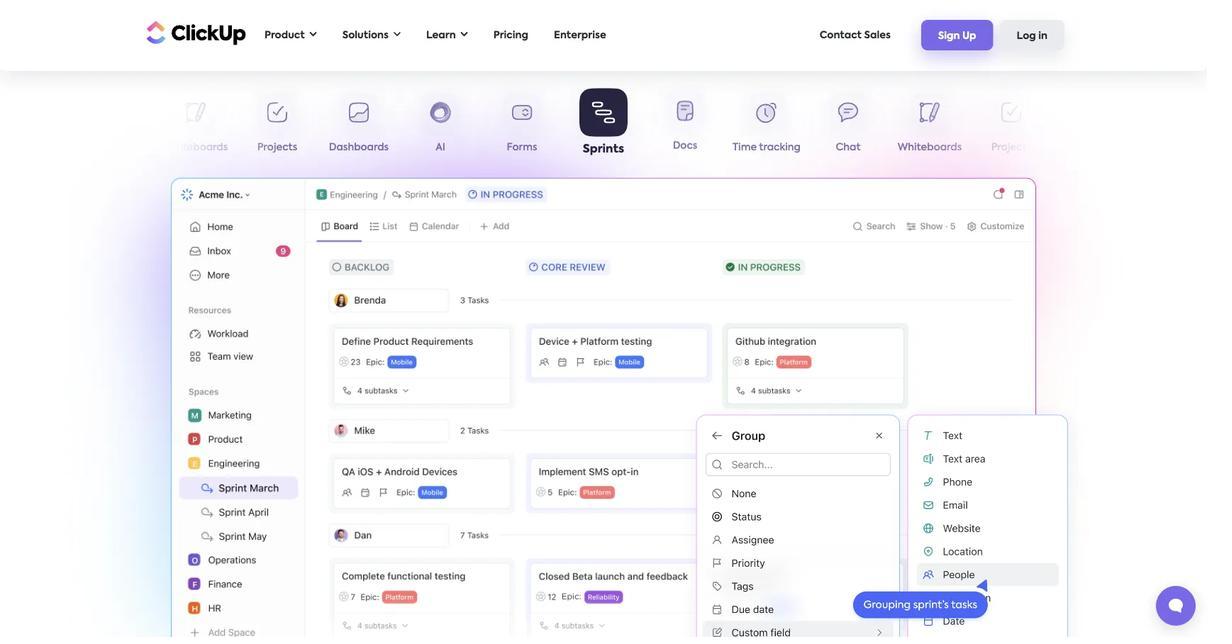 Task type: locate. For each thing, give the bounding box(es) containing it.
0 horizontal spatial dashboards
[[329, 143, 389, 153]]

1 chat from the left
[[102, 143, 127, 153]]

1 horizontal spatial projects button
[[971, 93, 1053, 159]]

solutions
[[342, 30, 389, 40]]

projects
[[257, 143, 297, 153], [992, 143, 1032, 153]]

sign up
[[939, 31, 977, 41]]

sales
[[865, 30, 891, 40]]

0 horizontal spatial whiteboards
[[164, 143, 228, 153]]

pricing link
[[487, 21, 536, 50]]

log
[[1017, 31, 1036, 41]]

tracking
[[759, 143, 801, 153]]

time tracking
[[733, 143, 801, 153]]

sprints image
[[171, 178, 1037, 637], [678, 399, 1086, 637]]

1 horizontal spatial whiteboards
[[898, 143, 962, 153]]

0 horizontal spatial dashboards button
[[318, 93, 400, 159]]

clickup image
[[143, 19, 246, 46]]

ai button
[[400, 93, 481, 159]]

contact sales link
[[813, 21, 898, 50]]

projects button
[[237, 93, 318, 159], [971, 93, 1053, 159]]

1 horizontal spatial dashboards
[[1063, 143, 1123, 153]]

2 whiteboards from the left
[[898, 143, 962, 153]]

dashboards
[[329, 143, 389, 153], [1063, 143, 1123, 153]]

1 projects button from the left
[[237, 93, 318, 159]]

contact
[[820, 30, 862, 40]]

0 horizontal spatial chat button
[[73, 93, 155, 159]]

log in
[[1017, 31, 1048, 41]]

1 whiteboards from the left
[[164, 143, 228, 153]]

1 horizontal spatial whiteboards button
[[889, 93, 971, 159]]

1 dashboards button from the left
[[318, 93, 400, 159]]

2 dashboards button from the left
[[1053, 93, 1134, 159]]

enterprise
[[554, 30, 606, 40]]

contact sales
[[820, 30, 891, 40]]

forms button
[[481, 93, 563, 159]]

whiteboards
[[164, 143, 228, 153], [898, 143, 962, 153]]

1 horizontal spatial chat
[[836, 143, 861, 153]]

0 horizontal spatial projects button
[[237, 93, 318, 159]]

1 horizontal spatial chat button
[[808, 93, 889, 159]]

chat
[[102, 143, 127, 153], [836, 143, 861, 153]]

1 projects from the left
[[257, 143, 297, 153]]

sprints
[[583, 143, 624, 155]]

1 horizontal spatial projects
[[992, 143, 1032, 153]]

0 horizontal spatial whiteboards button
[[155, 93, 237, 159]]

1 whiteboards button from the left
[[155, 93, 237, 159]]

forms
[[507, 143, 537, 153]]

chat button
[[73, 93, 155, 159], [808, 93, 889, 159]]

1 horizontal spatial dashboards button
[[1053, 93, 1134, 159]]

1 chat button from the left
[[73, 93, 155, 159]]

dashboards button
[[318, 93, 400, 159], [1053, 93, 1134, 159]]

0 horizontal spatial projects
[[257, 143, 297, 153]]

2 chat from the left
[[836, 143, 861, 153]]

whiteboards button
[[155, 93, 237, 159], [889, 93, 971, 159]]

0 horizontal spatial chat
[[102, 143, 127, 153]]

log in link
[[1000, 20, 1065, 50]]

up
[[963, 31, 977, 41]]



Task type: vqa. For each thing, say whether or not it's contained in the screenshot.
Bills
no



Task type: describe. For each thing, give the bounding box(es) containing it.
2 chat button from the left
[[808, 93, 889, 159]]

sprints button
[[563, 88, 645, 159]]

time tracking button
[[726, 93, 808, 159]]

ai
[[436, 143, 445, 153]]

2 projects from the left
[[992, 143, 1032, 153]]

in
[[1039, 31, 1048, 41]]

product button
[[258, 21, 324, 50]]

docs button
[[645, 93, 726, 158]]

2 whiteboards button from the left
[[889, 93, 971, 159]]

learn button
[[419, 21, 475, 50]]

enterprise link
[[547, 21, 613, 50]]

pricing
[[494, 30, 529, 40]]

2 dashboards from the left
[[1063, 143, 1123, 153]]

time
[[733, 143, 757, 153]]

sign
[[939, 31, 960, 41]]

2 projects button from the left
[[971, 93, 1053, 159]]

1 dashboards from the left
[[329, 143, 389, 153]]

sign up button
[[922, 20, 994, 50]]

docs
[[673, 142, 698, 152]]

solutions button
[[335, 21, 408, 50]]

product
[[265, 30, 305, 40]]

learn
[[426, 30, 456, 40]]



